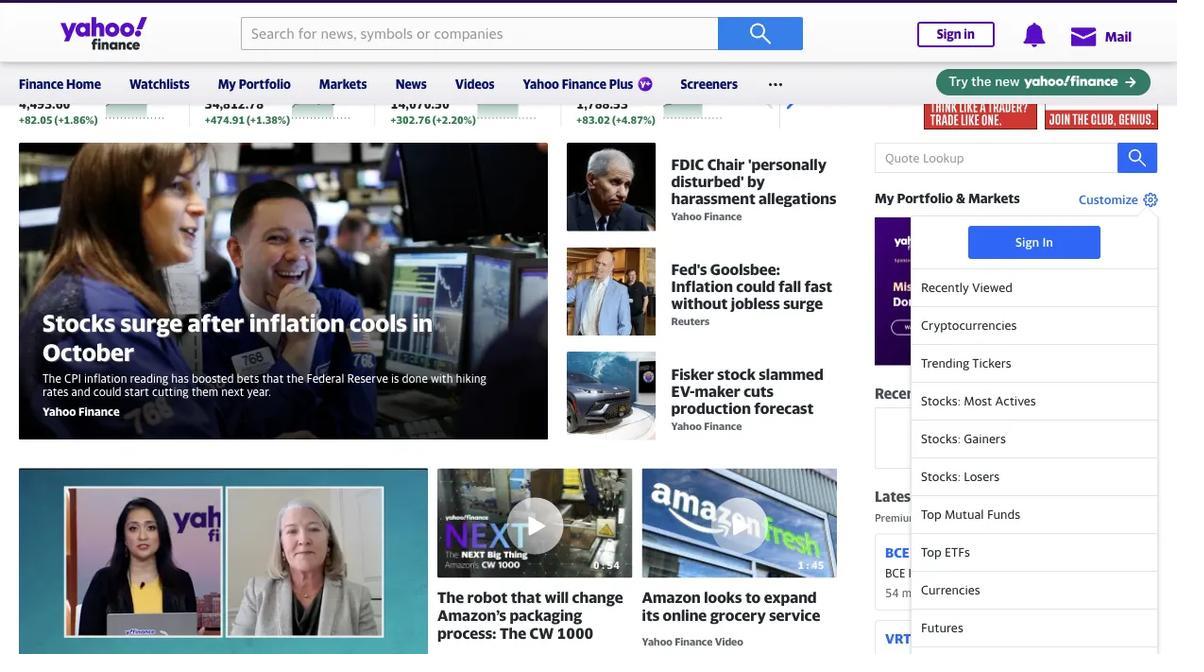 Task type: vqa. For each thing, say whether or not it's contained in the screenshot.
the topmost the BCE
yes



Task type: describe. For each thing, give the bounding box(es) containing it.
after
[[188, 308, 244, 337]]

russell
[[577, 76, 616, 91]]

customize button
[[1070, 192, 1159, 209]]

1000
[[557, 624, 594, 642]]

amazon looks to expand its online grocery service
[[642, 588, 821, 624]]

process:
[[438, 624, 497, 642]]

looks
[[705, 588, 743, 606]]

0 vertical spatial recently viewed
[[922, 280, 1013, 295]]

1 vertical spatial recently viewed
[[875, 385, 986, 402]]

missed the event? image
[[875, 217, 1159, 365]]

try the new yahoo finance image
[[937, 69, 1151, 95]]

customize
[[1080, 192, 1139, 207]]

section containing recently viewed
[[875, 143, 1159, 654]]

tickers
[[973, 356, 1012, 370]]

october
[[43, 338, 134, 366]]

search image
[[1129, 148, 1148, 167]]

markets
[[990, 54, 1031, 66]]

0 vertical spatial recently viewed link
[[912, 269, 1158, 307]]

top for top mutual funds
[[922, 507, 942, 522]]

watchlists
[[129, 77, 190, 91]]

notifications image
[[1023, 23, 1047, 47]]

sign for sign in
[[1016, 235, 1040, 249]]

the
[[287, 372, 304, 385]]

stocks: most actives link
[[912, 383, 1158, 421]]

empty.
[[1028, 428, 1066, 442]]

screeners
[[681, 77, 738, 91]]

finance inside stocks surge after inflation cools in october the cpi inflation reading has boosted bets that the federal reserve is done with hiking rates and could start cutting them next year. yahoo finance
[[78, 405, 120, 418]]

stocks surge after inflation cools in october image
[[19, 143, 549, 440]]

trending tickers
[[922, 356, 1012, 370]]

stocks: for stocks: losers
[[922, 469, 961, 484]]

fisker stock slammed ev-maker cuts production forecast yahoo finance
[[672, 365, 824, 432]]

losers
[[965, 469, 1000, 484]]

jobless
[[732, 294, 781, 312]]

argus inside 'bce bce inc.: reaffirming buy 54 minutes ago • argus'
[[975, 586, 1005, 599]]

top mutual funds
[[922, 507, 1021, 522]]

14,070.50
[[391, 97, 450, 111]]

+474.91
[[205, 114, 245, 126]]

has
[[171, 372, 189, 385]]

nasdaq link
[[391, 76, 434, 91]]

+302.76
[[391, 114, 431, 126]]

1 bce from the top
[[886, 545, 910, 560]]

rates
[[43, 385, 68, 399]]

the robot that will change amazon's packaging process: the cw 1000 image
[[438, 468, 633, 578]]

Search for news, symbols or companies text field
[[241, 17, 719, 50]]

34,812.78
[[205, 97, 264, 111]]

finance home
[[19, 77, 101, 91]]

: for the robot that will change amazon's packaging process: the cw 1000
[[602, 559, 605, 571]]

fed's goolsbee: inflation could fall fast without jobless surge reuters
[[672, 260, 833, 327]]

dow
[[205, 76, 230, 91]]

cw
[[530, 624, 554, 642]]

your list is empty.
[[968, 428, 1066, 442]]

2
[[1071, 54, 1078, 66]]

vrtx
[[886, 631, 921, 647]]

the inside stocks surge after inflation cools in october the cpi inflation reading has boosted bets that the federal reserve is done with hiking rates and could start cutting them next year. yahoo finance
[[43, 372, 61, 385]]

1 horizontal spatial in
[[965, 27, 975, 42]]

yahoo finance plus link
[[523, 64, 653, 104]]

mutual
[[945, 507, 985, 522]]

premium analysis from morningstar & argus
[[875, 511, 1089, 524]]

1,788.53
[[577, 97, 628, 111]]

fdic chair 'personally disturbed' by harassment allegations image
[[567, 143, 657, 232]]

s&p 500 link
[[19, 76, 67, 91]]

fisker
[[672, 365, 714, 383]]

0 vertical spatial 54
[[607, 559, 620, 571]]

4,493.60
[[19, 97, 70, 111]]

amazon
[[642, 588, 701, 606]]

from
[[962, 511, 986, 524]]

u.s.
[[969, 54, 988, 66]]

advertisement region down u.s.
[[925, 73, 1038, 130]]

analysis
[[921, 511, 960, 524]]

fdic
[[672, 156, 705, 174]]

finance inside fisker stock slammed ev-maker cuts production forecast yahoo finance
[[705, 420, 742, 432]]

500
[[44, 76, 67, 91]]

etfs
[[945, 545, 971, 559]]

my for my portfolio
[[218, 77, 236, 91]]

russell 2000 link
[[577, 76, 649, 91]]

3
[[1111, 54, 1117, 66]]

mail link
[[1070, 19, 1133, 53]]

is inside stocks surge after inflation cools in october the cpi inflation reading has boosted bets that the federal reserve is done with hiking rates and could start cutting them next year. yahoo finance
[[391, 372, 399, 385]]

futures link
[[912, 610, 1158, 647]]

fed's
[[672, 260, 708, 278]]

1 horizontal spatial markets
[[969, 190, 1021, 206]]

plus
[[610, 77, 634, 91]]

ev-
[[672, 382, 695, 400]]

grocery
[[711, 606, 766, 624]]

hours
[[1080, 54, 1108, 66]]

my portfolio link
[[218, 64, 291, 100]]

s&p 500 4,493.60 +82.05 (+1.86%)
[[19, 76, 98, 126]]

maker
[[695, 382, 741, 400]]

1 vertical spatial the
[[438, 588, 464, 606]]

surge inside stocks surge after inflation cools in october the cpi inflation reading has boosted bets that the federal reserve is done with hiking rates and could start cutting them next year. yahoo finance
[[121, 308, 183, 337]]

45
[[812, 559, 825, 571]]

watchlists link
[[129, 64, 190, 100]]

my portfolio
[[218, 77, 291, 91]]

minutes inside 'bce bce inc.: reaffirming buy 54 minutes ago • argus'
[[903, 586, 944, 599]]

fdic chair 'personally disturbed' by harassment allegations yahoo finance
[[672, 156, 837, 223]]

(+2.20%)
[[433, 114, 476, 126]]

currencies
[[922, 583, 981, 597]]

dow 30 34,812.78 +474.91 (+1.38%)
[[205, 76, 290, 126]]

1 vertical spatial viewed
[[937, 385, 986, 402]]

1 horizontal spatial &
[[1051, 511, 1058, 524]]

yahoo left russell
[[523, 77, 560, 91]]

boosted
[[192, 372, 234, 385]]

top mutual funds link
[[912, 496, 1158, 534]]

portfolio for my portfolio
[[239, 77, 291, 91]]

yahoo inside fisker stock slammed ev-maker cuts production forecast yahoo finance
[[672, 420, 702, 432]]

(+1.86%)
[[54, 114, 98, 126]]

the robot that will change amazon's packaging process: the cw 1000
[[438, 588, 624, 642]]

in
[[1043, 235, 1054, 249]]



Task type: locate. For each thing, give the bounding box(es) containing it.
1 horizontal spatial inflation
[[249, 308, 345, 337]]

1 horizontal spatial 54
[[886, 586, 900, 599]]

surge up reading on the left bottom
[[121, 308, 183, 337]]

1 vertical spatial my
[[875, 190, 895, 206]]

surge inside fed's goolsbee: inflation could fall fast without jobless surge reuters
[[784, 294, 824, 312]]

robot
[[468, 588, 508, 606]]

3 stocks: from the top
[[922, 469, 961, 484]]

bce down bce link
[[886, 567, 906, 580]]

1 vertical spatial that
[[511, 588, 542, 606]]

0 vertical spatial minutes
[[1119, 54, 1159, 66]]

my inside 'section'
[[875, 190, 895, 206]]

bce
[[886, 545, 910, 560], [886, 567, 906, 580]]

& down quote lookup text box
[[957, 190, 966, 206]]

hiking
[[456, 372, 487, 385]]

1 vertical spatial is
[[1017, 428, 1025, 442]]

2 top from the top
[[922, 545, 942, 559]]

stocks: left your
[[922, 431, 961, 446]]

fall
[[779, 277, 802, 295]]

0 vertical spatial could
[[737, 277, 776, 295]]

54 right 0
[[607, 559, 620, 571]]

funds
[[988, 507, 1021, 522]]

0 vertical spatial &
[[957, 190, 966, 206]]

1 horizontal spatial could
[[737, 277, 776, 295]]

my
[[218, 77, 236, 91], [875, 190, 895, 206]]

finance inside finance home link
[[19, 77, 64, 91]]

1 vertical spatial minutes
[[903, 586, 944, 599]]

mail
[[1106, 29, 1133, 44]]

is left done in the bottom of the page
[[391, 372, 399, 385]]

forecast
[[755, 399, 814, 417]]

54 inside 'bce bce inc.: reaffirming buy 54 minutes ago • argus'
[[886, 586, 900, 599]]

0 horizontal spatial 54
[[607, 559, 620, 571]]

sign inside sign in link
[[938, 27, 962, 42]]

yahoo finance plus
[[523, 77, 634, 91]]

2 bce from the top
[[886, 567, 906, 580]]

1
[[798, 559, 805, 571]]

stocks: losers link
[[912, 458, 1158, 496]]

1 stocks: from the top
[[922, 394, 961, 408]]

2 vertical spatial in
[[412, 308, 433, 337]]

could left fall
[[737, 277, 776, 295]]

top for top etfs
[[922, 545, 942, 559]]

0 vertical spatial inflation
[[249, 308, 345, 337]]

futures
[[922, 620, 964, 635]]

2 stocks: from the top
[[922, 431, 961, 446]]

cools
[[350, 308, 407, 337]]

markets left news
[[319, 77, 367, 91]]

production
[[672, 399, 752, 417]]

1 horizontal spatial argus
[[1060, 511, 1089, 524]]

allegations
[[759, 190, 837, 208]]

that
[[262, 372, 284, 385], [511, 588, 542, 606]]

stocks: inside "link"
[[922, 394, 961, 408]]

actives
[[996, 394, 1037, 408]]

sign in link
[[918, 22, 995, 47]]

chair
[[708, 156, 745, 174]]

: right 0
[[602, 559, 605, 571]]

in up u.s.
[[965, 27, 975, 42]]

cuts
[[744, 382, 774, 400]]

done
[[402, 372, 428, 385]]

1 vertical spatial stocks:
[[922, 431, 961, 446]]

1 top from the top
[[922, 507, 942, 522]]

next
[[221, 385, 244, 399]]

1 vertical spatial could
[[93, 385, 122, 399]]

2 : from the left
[[807, 559, 810, 571]]

0 horizontal spatial my
[[218, 77, 236, 91]]

1 : from the left
[[602, 559, 605, 571]]

0 horizontal spatial could
[[93, 385, 122, 399]]

and
[[71, 385, 91, 399]]

advertisement region
[[130, 0, 1047, 35], [925, 73, 1038, 130], [1046, 73, 1159, 130]]

most
[[965, 394, 993, 408]]

1 horizontal spatial :
[[807, 559, 810, 571]]

trending tickers link
[[912, 345, 1158, 383]]

stocks: for stocks: most actives
[[922, 394, 961, 408]]

1 vertical spatial in
[[1060, 54, 1069, 66]]

1 vertical spatial inflation
[[84, 372, 127, 385]]

with
[[431, 372, 453, 385]]

that left the
[[262, 372, 284, 385]]

stocks: left the most
[[922, 394, 961, 408]]

0 horizontal spatial minutes
[[903, 586, 944, 599]]

inflation
[[249, 308, 345, 337], [84, 372, 127, 385]]

surge
[[784, 294, 824, 312], [121, 308, 183, 337]]

fisker stock slammed ev-maker cuts production forecast image
[[567, 352, 657, 441]]

surge right jobless
[[784, 294, 824, 312]]

1 vertical spatial bce
[[886, 567, 906, 580]]

1 horizontal spatial my
[[875, 190, 895, 206]]

0 vertical spatial the
[[43, 372, 61, 385]]

0 vertical spatial markets
[[319, 77, 367, 91]]

could inside fed's goolsbee: inflation could fall fast without jobless surge reuters
[[737, 277, 776, 295]]

1 horizontal spatial the
[[438, 588, 464, 606]]

reports
[[985, 488, 1038, 505]]

0 vertical spatial my
[[218, 77, 236, 91]]

home
[[66, 77, 101, 91]]

latest research reports
[[875, 488, 1038, 505]]

finance inside yahoo finance plus link
[[562, 77, 607, 91]]

my for my portfolio & markets
[[875, 190, 895, 206]]

markets link
[[319, 64, 367, 100]]

1 horizontal spatial minutes
[[1119, 54, 1159, 66]]

year.
[[247, 385, 271, 399]]

0 horizontal spatial markets
[[319, 77, 367, 91]]

the left robot
[[438, 588, 464, 606]]

minutes right 3
[[1119, 54, 1159, 66]]

s&p
[[19, 76, 42, 91]]

search image
[[750, 22, 772, 45]]

argus up top etfs link
[[1060, 511, 1089, 524]]

without
[[672, 294, 728, 312]]

0 vertical spatial bce
[[886, 545, 910, 560]]

1 horizontal spatial sign
[[1016, 235, 1040, 249]]

currencies link
[[912, 572, 1158, 610]]

0 vertical spatial sign
[[938, 27, 962, 42]]

0 horizontal spatial that
[[262, 372, 284, 385]]

1 vertical spatial recently
[[875, 385, 934, 402]]

stocks: gainers link
[[912, 421, 1158, 458]]

trending
[[922, 356, 970, 370]]

1 vertical spatial &
[[1051, 511, 1058, 524]]

recently viewed up cryptocurrencies
[[922, 280, 1013, 295]]

expand
[[765, 588, 817, 606]]

0 vertical spatial viewed
[[973, 280, 1013, 295]]

fast
[[805, 277, 833, 295]]

0 vertical spatial argus
[[1060, 511, 1089, 524]]

bets
[[237, 372, 259, 385]]

section
[[875, 143, 1159, 654]]

0 vertical spatial in
[[965, 27, 975, 42]]

in inside stocks surge after inflation cools in october the cpi inflation reading has boosted bets that the federal reserve is done with hiking rates and could start cutting them next year. yahoo finance
[[412, 308, 433, 337]]

federal
[[307, 372, 345, 385]]

(+1.38%)
[[247, 114, 290, 126]]

stocks:
[[922, 394, 961, 408], [922, 431, 961, 446], [922, 469, 961, 484]]

sign in
[[938, 27, 975, 42]]

recently up cryptocurrencies
[[922, 280, 970, 295]]

& right morningstar
[[1051, 511, 1058, 524]]

advertisement region down hours
[[1046, 73, 1159, 130]]

•
[[968, 586, 972, 599]]

inflation
[[672, 277, 734, 295]]

news link
[[396, 64, 427, 100]]

amazon looks to expand its online grocery service image
[[642, 468, 838, 578]]

finance
[[19, 77, 64, 91], [562, 77, 607, 91], [705, 211, 742, 223], [78, 405, 120, 418], [705, 420, 742, 432], [675, 636, 713, 648]]

nasdaq 14,070.50 +302.76 (+2.20%)
[[391, 76, 476, 126]]

cryptocurrencies link
[[912, 307, 1158, 345]]

0 vertical spatial top
[[922, 507, 942, 522]]

1 horizontal spatial surge
[[784, 294, 824, 312]]

0 horizontal spatial sign
[[938, 27, 962, 42]]

buy
[[995, 567, 1017, 580]]

bce bce inc.: reaffirming buy 54 minutes ago • argus
[[886, 545, 1017, 599]]

bce link
[[886, 545, 910, 560]]

stocks surge after inflation cools in october the cpi inflation reading has boosted bets that the federal reserve is done with hiking rates and could start cutting them next year. yahoo finance
[[43, 308, 487, 418]]

stocks: inside 'link'
[[922, 469, 961, 484]]

0 horizontal spatial :
[[602, 559, 605, 571]]

1 horizontal spatial portfolio
[[898, 190, 954, 206]]

: right 1
[[807, 559, 810, 571]]

recently viewed down 'trending'
[[875, 385, 986, 402]]

viewed up cryptocurrencies
[[973, 280, 1013, 295]]

markets down quote lookup text box
[[969, 190, 1021, 206]]

close
[[1033, 54, 1058, 66]]

recently down 'trending'
[[875, 385, 934, 402]]

0 horizontal spatial &
[[957, 190, 966, 206]]

1 vertical spatial top
[[922, 545, 942, 559]]

recently viewed link down 'trending'
[[875, 384, 1005, 403]]

+83.02
[[577, 114, 611, 126]]

cryptocurrencies
[[922, 318, 1018, 333]]

minutes down the inc.:
[[903, 586, 944, 599]]

finance home link
[[19, 64, 101, 100]]

yahoo down production
[[672, 420, 702, 432]]

finance inside "fdic chair 'personally disturbed' by harassment allegations yahoo finance"
[[705, 211, 742, 223]]

bce up the inc.:
[[886, 545, 910, 560]]

premium
[[875, 511, 919, 524]]

nasdaq
[[391, 76, 434, 91]]

its
[[642, 606, 660, 624]]

2 horizontal spatial the
[[500, 624, 527, 642]]

sign left notifications 'icon'
[[938, 27, 962, 42]]

yahoo down harassment
[[672, 211, 702, 223]]

0 vertical spatial recently
[[922, 280, 970, 295]]

your
[[968, 428, 994, 442]]

top down research
[[922, 507, 942, 522]]

sign left in
[[1016, 235, 1040, 249]]

my up 34,812.78
[[218, 77, 236, 91]]

2 horizontal spatial in
[[1060, 54, 1069, 66]]

yahoo inside stocks surge after inflation cools in october the cpi inflation reading has boosted bets that the federal reserve is done with hiking rates and could start cutting them next year. yahoo finance
[[43, 405, 76, 418]]

2 vertical spatial stocks:
[[922, 469, 961, 484]]

Quote Lookup text field
[[875, 143, 1159, 173]]

advertisement region up russell
[[130, 0, 1047, 35]]

2 vertical spatial the
[[500, 624, 527, 642]]

yahoo finance premium logo image
[[639, 77, 653, 91]]

: for amazon looks to expand its online grocery service
[[807, 559, 810, 571]]

will
[[545, 588, 569, 606]]

0 vertical spatial portfolio
[[239, 77, 291, 91]]

my right allegations
[[875, 190, 895, 206]]

0 horizontal spatial the
[[43, 372, 61, 385]]

sign for sign in
[[938, 27, 962, 42]]

packaging
[[510, 606, 583, 624]]

0 horizontal spatial inflation
[[84, 372, 127, 385]]

yahoo inside "fdic chair 'personally disturbed' by harassment allegations yahoo finance"
[[672, 211, 702, 223]]

could right and
[[93, 385, 122, 399]]

0 horizontal spatial surge
[[121, 308, 183, 337]]

recently viewed link down sign in link
[[912, 269, 1158, 307]]

is right list
[[1017, 428, 1025, 442]]

argus right •
[[975, 586, 1005, 599]]

yahoo down rates
[[43, 405, 76, 418]]

0 horizontal spatial is
[[391, 372, 399, 385]]

yahoo down its
[[642, 636, 673, 648]]

0 horizontal spatial in
[[412, 308, 433, 337]]

previous image
[[754, 87, 783, 115]]

0 horizontal spatial argus
[[975, 586, 1005, 599]]

stocks: for stocks: gainers
[[922, 431, 961, 446]]

54 down bce link
[[886, 586, 900, 599]]

that inside stocks surge after inflation cools in october the cpi inflation reading has boosted bets that the federal reserve is done with hiking rates and could start cutting them next year. yahoo finance
[[262, 372, 284, 385]]

markets
[[319, 77, 367, 91], [969, 190, 1021, 206]]

by
[[748, 173, 766, 191]]

0 vertical spatial stocks:
[[922, 394, 961, 408]]

harassment
[[672, 190, 756, 208]]

1 vertical spatial recently viewed link
[[875, 384, 1005, 403]]

inflation up the
[[249, 308, 345, 337]]

in left 2
[[1060, 54, 1069, 66]]

1 vertical spatial sign
[[1016, 235, 1040, 249]]

1 horizontal spatial that
[[511, 588, 542, 606]]

could inside stocks surge after inflation cools in october the cpi inflation reading has boosted bets that the federal reserve is done with hiking rates and could start cutting them next year. yahoo finance
[[93, 385, 122, 399]]

research
[[920, 488, 982, 505]]

top up the inc.:
[[922, 545, 942, 559]]

viewed
[[973, 280, 1013, 295], [937, 385, 986, 402]]

the left the "cpi"
[[43, 372, 61, 385]]

that inside the robot that will change amazon's packaging process: the cw 1000
[[511, 588, 542, 606]]

portfolio for my portfolio & markets
[[898, 190, 954, 206]]

screeners link
[[681, 64, 738, 100]]

reserve
[[347, 372, 388, 385]]

viewed down trending tickers
[[937, 385, 986, 402]]

top inside top mutual funds link
[[922, 507, 942, 522]]

inflation down october
[[84, 372, 127, 385]]

1 vertical spatial 54
[[886, 586, 900, 599]]

in right the cools
[[412, 308, 433, 337]]

sign in
[[1016, 235, 1054, 249]]

top inside top etfs link
[[922, 545, 942, 559]]

0 vertical spatial that
[[262, 372, 284, 385]]

that left the will
[[511, 588, 542, 606]]

start
[[125, 385, 149, 399]]

fed's goolsbee: inflation could fall fast without jobless surge image
[[567, 247, 657, 336]]

player iframe element
[[19, 468, 428, 654]]

online
[[663, 606, 707, 624]]

'personally
[[749, 156, 827, 174]]

vrtx link
[[886, 631, 921, 647]]

1 horizontal spatial is
[[1017, 428, 1025, 442]]

the left the cw
[[500, 624, 527, 642]]

1 vertical spatial markets
[[969, 190, 1021, 206]]

stocks: up research
[[922, 469, 961, 484]]

1 vertical spatial portfolio
[[898, 190, 954, 206]]

could
[[737, 277, 776, 295], [93, 385, 122, 399]]

next image
[[777, 87, 805, 115]]

0 horizontal spatial portfolio
[[239, 77, 291, 91]]

sign inside sign in link
[[1016, 235, 1040, 249]]

recently
[[922, 280, 970, 295], [875, 385, 934, 402]]

1 vertical spatial argus
[[975, 586, 1005, 599]]

0 vertical spatial is
[[391, 372, 399, 385]]



